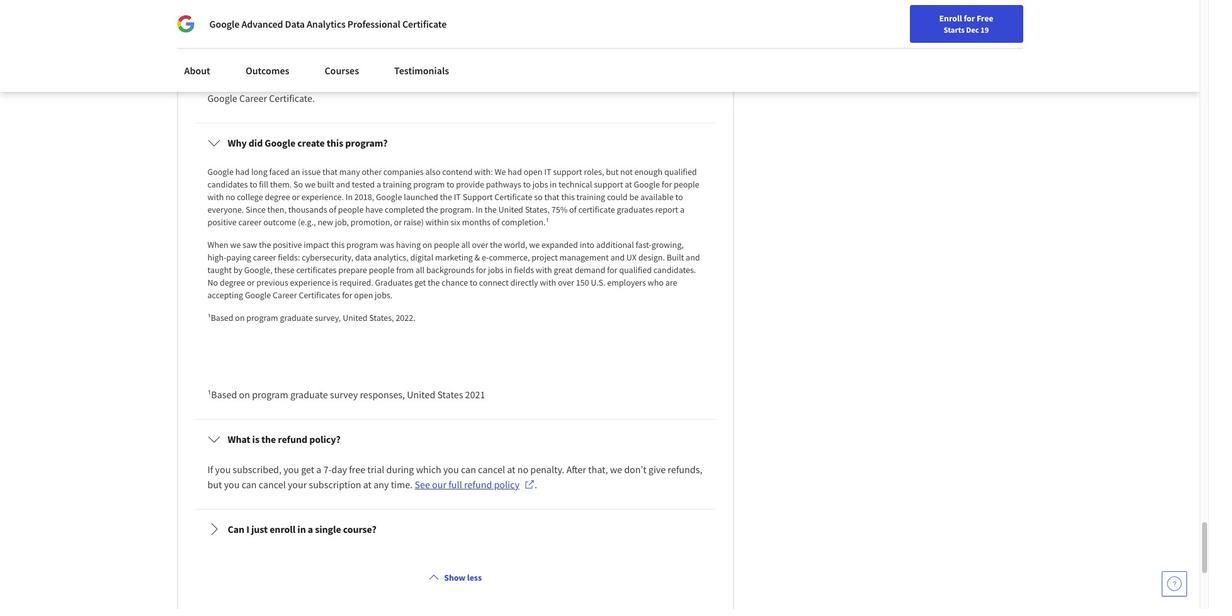 Task type: describe. For each thing, give the bounding box(es) containing it.
program?
[[345, 137, 388, 149]]

2022.
[[396, 312, 416, 324]]

enough
[[635, 166, 663, 178]]

find your new career
[[814, 40, 893, 51]]

completion.¹
[[501, 217, 549, 228]]

1 horizontal spatial job,
[[567, 47, 583, 59]]

projects
[[406, 47, 440, 59]]

google inside , mock interviews and resume building workshops, career coaching sessions and more. you'll also be able to connect with over 150 u.s. employers who are searching for candidates who have completed a google career certificate.
[[208, 92, 237, 105]]

a inside if you subscribed, you get a 7-day free trial during which you can cancel at no penalty. after that, we don't give refunds, but you can cancel your subscription at any time.
[[316, 464, 321, 476]]

google,
[[244, 264, 273, 276]]

our
[[432, 479, 447, 491]]

an interview practice tool
[[208, 62, 314, 74]]

0 vertical spatial an
[[208, 62, 218, 74]]

less
[[467, 572, 482, 584]]

this inside dropdown button
[[327, 137, 343, 149]]

we inside google had long faced an issue that many other companies also contend with: we had open it support roles, but not enough qualified candidates to fill them. so we built and tested a training program to provide pathways to jobs in technical support at google for people with no college degree or experience. in 2018, google launched the it support certificate so that this training could be available to everyone. since then, thousands of people have completed the program. in the united states, 75% of certificate graduates report a positive career outcome (e.g., new job, promotion, or raise) within six months of completion.¹
[[305, 179, 315, 190]]

help center image
[[1167, 577, 1182, 592]]

the up within
[[426, 204, 438, 215]]

what resources will be available to help with the job search process? button
[[197, 5, 713, 40]]

¹based on program graduate survey, united states, 2022.
[[208, 312, 416, 324]]

0 vertical spatial can
[[461, 464, 476, 476]]

i
[[246, 523, 249, 536]]

process?
[[487, 16, 525, 29]]

issue
[[302, 166, 321, 178]]

addition
[[218, 47, 253, 59]]

career inside when we saw the positive impact this program was having on people all over the world, we expanded into additional fast-growing, high-paying career fields: cybersecurity, data analytics, digital marketing & e-commerce, project management and ux design. built and taught by google, these certificates prepare people from all backgrounds for jobs in fields with great demand for qualified candidates. no degree or previous experience is required. graduates get the chance to connect directly with over 150 u.s. employers who are accepting google career certificates for open jobs.
[[253, 252, 276, 263]]

on up what is the refund policy?
[[239, 389, 250, 401]]

1 horizontal spatial at
[[507, 464, 516, 476]]

since
[[246, 204, 266, 215]]

.
[[535, 479, 537, 491]]

interviews
[[359, 62, 403, 74]]

for right demand
[[607, 264, 617, 276]]

0 horizontal spatial training
[[311, 47, 344, 59]]

program up what is the refund policy?
[[252, 389, 288, 401]]

2018,
[[355, 191, 374, 203]]

and up mock
[[346, 47, 362, 59]]

you'll
[[208, 77, 231, 89]]

0 horizontal spatial states,
[[369, 312, 394, 324]]

during
[[386, 464, 414, 476]]

digital
[[410, 252, 433, 263]]

united inside google had long faced an issue that many other companies also contend with: we had open it support roles, but not enough qualified candidates to fill them. so we built and tested a training program to provide pathways to jobs in technical support at google for people with no college degree or experience. in 2018, google launched the it support certificate so that this training could be available to everyone. since then, thousands of people have completed the program. in the united states, 75% of certificate graduates report a positive career outcome (e.g., new job, promotion, or raise) within six months of completion.¹
[[499, 204, 523, 215]]

refund for policy
[[464, 479, 492, 491]]

1 vertical spatial all
[[416, 264, 425, 276]]

full
[[449, 479, 462, 491]]

we up the paying
[[230, 239, 241, 251]]

mock
[[334, 62, 357, 74]]

everyone.
[[208, 204, 244, 215]]

2 horizontal spatial in
[[476, 204, 483, 215]]

the down backgrounds
[[428, 277, 440, 288]]

outcome
[[263, 217, 296, 228]]

1 horizontal spatial training
[[383, 179, 412, 190]]

people up report
[[674, 179, 699, 190]]

1 horizontal spatial that
[[544, 191, 560, 203]]

day
[[332, 464, 347, 476]]

1 horizontal spatial united
[[407, 389, 435, 401]]

a left you'll
[[560, 47, 565, 59]]

in inside when we saw the positive impact this program was having on people all over the world, we expanded into additional fast-growing, high-paying career fields: cybersecurity, data analytics, digital marketing & e-commerce, project management and ux design. built and taught by google, these certificates prepare people from all backgrounds for jobs in fields with great demand for qualified candidates. no degree or previous experience is required. graduates get the chance to connect directly with over 150 u.s. employers who are accepting google career certificates for open jobs.
[[505, 264, 512, 276]]

after
[[567, 464, 586, 476]]

&
[[475, 252, 480, 263]]

1 vertical spatial over
[[472, 239, 488, 251]]

connect inside when we saw the positive impact this program was having on people all over the world, we expanded into additional fast-growing, high-paying career fields: cybersecurity, data analytics, digital marketing & e-commerce, project management and ux design. built and taught by google, these certificates prepare people from all backgrounds for jobs in fields with great demand for qualified candidates. no degree or previous experience is required. graduates get the chance to connect directly with over 150 u.s. employers who are accepting google career certificates for open jobs.
[[479, 277, 509, 288]]

to right pathways in the left top of the page
[[523, 179, 531, 190]]

for down required.
[[342, 290, 352, 301]]

backgrounds
[[426, 264, 474, 276]]

1 horizontal spatial who
[[595, 77, 613, 89]]

open inside when we saw the positive impact this program was having on people all over the world, we expanded into additional fast-growing, high-paying career fields: cybersecurity, data analytics, digital marketing & e-commerce, project management and ux design. built and taught by google, these certificates prepare people from all backgrounds for jobs in fields with great demand for qualified candidates. no degree or previous experience is required. graduates get the chance to connect directly with over 150 u.s. employers who are accepting google career certificates for open jobs.
[[354, 290, 373, 301]]

then,
[[267, 204, 287, 215]]

google right 2018, at the top left of the page
[[376, 191, 402, 203]]

1 horizontal spatial or
[[292, 191, 300, 203]]

u.s. inside , mock interviews and resume building workshops, career coaching sessions and more. you'll also be able to connect with over 150 u.s. employers who are searching for candidates who have completed a google career certificate.
[[389, 77, 406, 89]]

2 horizontal spatial or
[[394, 217, 402, 228]]

see
[[415, 479, 430, 491]]

available inside dropdown button
[[328, 16, 367, 29]]

qualified inside google had long faced an issue that many other companies also contend with: we had open it support roles, but not enough qualified candidates to fill them. so we built and tested a training program to provide pathways to jobs in technical support at google for people with no college degree or experience. in 2018, google launched the it support certificate so that this training could be available to everyone. since then, thousands of people have completed the program. in the united states, 75% of certificate graduates report a positive career outcome (e.g., new job, promotion, or raise) within six months of completion.¹
[[664, 166, 697, 178]]

0 vertical spatial career
[[868, 40, 893, 51]]

1 vertical spatial cancel
[[259, 479, 286, 491]]

google down enough
[[634, 179, 660, 190]]

previous
[[256, 277, 288, 288]]

what for what is the refund policy?
[[228, 433, 250, 446]]

1 vertical spatial support
[[594, 179, 623, 190]]

in addition to expert-led training and hands-on projects designed to prepare you for a job, you'll get access to
[[208, 47, 665, 59]]

built
[[667, 252, 684, 263]]

by
[[234, 264, 243, 276]]

states, inside google had long faced an issue that many other companies also contend with: we had open it support roles, but not enough qualified candidates to fill them. so we built and tested a training program to provide pathways to jobs in technical support at google for people with no college degree or experience. in 2018, google launched the it support certificate so that this training could be available to everyone. since then, thousands of people have completed the program. in the united states, 75% of certificate graduates report a positive career outcome (e.g., new job, promotion, or raise) within six months of completion.¹
[[525, 204, 550, 215]]

a down other
[[377, 179, 381, 190]]

that,
[[588, 464, 608, 476]]

fields
[[514, 264, 534, 276]]

with down great
[[540, 277, 556, 288]]

program inside when we saw the positive impact this program was having on people all over the world, we expanded into additional fast-growing, high-paying career fields: cybersecurity, data analytics, digital marketing & e-commerce, project management and ux design. built and taught by google, these certificates prepare people from all backgrounds for jobs in fields with great demand for qualified candidates. no degree or previous experience is required. graduates get the chance to connect directly with over 150 u.s. employers who are accepting google career certificates for open jobs.
[[346, 239, 378, 251]]

who inside when we saw the positive impact this program was having on people all over the world, we expanded into additional fast-growing, high-paying career fields: cybersecurity, data analytics, digital marketing & e-commerce, project management and ux design. built and taught by google, these certificates prepare people from all backgrounds for jobs in fields with great demand for qualified candidates. no degree or previous experience is required. graduates get the chance to connect directly with over 150 u.s. employers who are accepting google career certificates for open jobs.
[[648, 277, 664, 288]]

0 horizontal spatial certificate
[[402, 18, 447, 30]]

find
[[814, 40, 830, 51]]

the right saw
[[259, 239, 271, 251]]

advanced
[[241, 18, 283, 30]]

professional
[[348, 18, 400, 30]]

certificates
[[299, 290, 340, 301]]

penalty.
[[531, 464, 565, 476]]

¹based on program graduate survey responses, united states 2021
[[208, 389, 485, 401]]

jobs.
[[375, 290, 393, 301]]

other
[[362, 166, 382, 178]]

to right access
[[655, 47, 663, 59]]

time.
[[391, 479, 413, 491]]

and down projects
[[405, 62, 421, 74]]

to inside dropdown button
[[369, 16, 379, 29]]

but inside if you subscribed, you get a 7-day free trial during which you can cancel at no penalty. after that, we don't give refunds, but you can cancel your subscription at any time.
[[208, 479, 222, 491]]

2 had from the left
[[508, 166, 522, 178]]

2 horizontal spatial get
[[610, 47, 623, 59]]

create
[[297, 137, 325, 149]]

long
[[251, 166, 268, 178]]

google down the why
[[208, 166, 234, 178]]

fill
[[259, 179, 268, 190]]

job
[[440, 16, 454, 29]]

with inside dropdown button
[[402, 16, 422, 29]]

have inside , mock interviews and resume building workshops, career coaching sessions and more. you'll also be able to connect with over 150 u.s. employers who are searching for candidates who have completed a google career certificate.
[[615, 77, 635, 89]]

thousands
[[288, 204, 327, 215]]

to left the fill
[[250, 179, 257, 190]]

taught
[[208, 264, 232, 276]]

candidates.
[[654, 264, 696, 276]]

an inside google had long faced an issue that many other companies also contend with: we had open it support roles, but not enough qualified candidates to fill them. so we built and tested a training program to provide pathways to jobs in technical support at google for people with no college degree or experience. in 2018, google launched the it support certificate so that this training could be available to everyone. since then, thousands of people have completed the program. in the united states, 75% of certificate graduates report a positive career outcome (e.g., new job, promotion, or raise) within six months of completion.¹
[[291, 166, 300, 178]]

0 horizontal spatial it
[[454, 191, 461, 203]]

accepting
[[208, 290, 243, 301]]

with down project
[[536, 264, 552, 276]]

0 vertical spatial that
[[323, 166, 338, 178]]

on inside when we saw the positive impact this program was having on people all over the world, we expanded into additional fast-growing, high-paying career fields: cybersecurity, data analytics, digital marketing & e-commerce, project management and ux design. built and taught by google, these certificates prepare people from all backgrounds for jobs in fields with great demand for qualified candidates. no degree or previous experience is required. graduates get the chance to connect directly with over 150 u.s. employers who are accepting google career certificates for open jobs.
[[423, 239, 432, 251]]

for down the "&"
[[476, 264, 486, 276]]

google up addition
[[209, 18, 240, 30]]

be inside , mock interviews and resume building workshops, career coaching sessions and more. you'll also be able to connect with over 150 u.s. employers who are searching for candidates who have completed a google career certificate.
[[252, 77, 262, 89]]

certificate.
[[269, 92, 315, 105]]

survey
[[330, 389, 358, 401]]

1 horizontal spatial all
[[461, 239, 470, 251]]

1 vertical spatial can
[[242, 479, 257, 491]]

searching
[[490, 77, 531, 89]]

find your new career link
[[807, 38, 899, 54]]

a inside dropdown button
[[308, 523, 313, 536]]

and right built
[[686, 252, 700, 263]]

why
[[228, 137, 247, 149]]

connect inside , mock interviews and resume building workshops, career coaching sessions and more. you'll also be able to connect with over 150 u.s. employers who are searching for candidates who have completed a google career certificate.
[[295, 77, 329, 89]]

on up interviews
[[393, 47, 404, 59]]

1 vertical spatial united
[[343, 312, 368, 324]]

to up report
[[675, 191, 683, 203]]

degree inside google had long faced an issue that many other companies also contend with: we had open it support roles, but not enough qualified candidates to fill them. so we built and tested a training program to provide pathways to jobs in technical support at google for people with no college degree or experience. in 2018, google launched the it support certificate so that this training could be available to everyone. since then, thousands of people have completed the program. in the united states, 75% of certificate graduates report a positive career outcome (e.g., new job, promotion, or raise) within six months of completion.¹
[[265, 191, 290, 203]]

google image
[[177, 15, 194, 33]]

so
[[294, 179, 303, 190]]

practice
[[262, 62, 295, 74]]

which
[[416, 464, 441, 476]]

to down contend on the top left of page
[[447, 179, 454, 190]]

fast-
[[636, 239, 652, 251]]

we up project
[[529, 239, 540, 251]]

0 horizontal spatial of
[[329, 204, 336, 215]]

additional
[[596, 239, 634, 251]]

jobs inside when we saw the positive impact this program was having on people all over the world, we expanded into additional fast-growing, high-paying career fields: cybersecurity, data analytics, digital marketing & e-commerce, project management and ux design. built and taught by google, these certificates prepare people from all backgrounds for jobs in fields with great demand for qualified candidates. no degree or previous experience is required. graduates get the chance to connect directly with over 150 u.s. employers who are accepting google career certificates for open jobs.
[[488, 264, 504, 276]]

0 horizontal spatial at
[[363, 479, 372, 491]]

people down analytics,
[[369, 264, 395, 276]]

report
[[655, 204, 678, 215]]

to inside when we saw the positive impact this program was having on people all over the world, we expanded into additional fast-growing, high-paying career fields: cybersecurity, data analytics, digital marketing & e-commerce, project management and ux design. built and taught by google, these certificates prepare people from all backgrounds for jobs in fields with great demand for qualified candidates. no degree or previous experience is required. graduates get the chance to connect directly with over 150 u.s. employers who are accepting google career certificates for open jobs.
[[470, 277, 477, 288]]

0 vertical spatial cancel
[[478, 464, 505, 476]]

for
[[186, 6, 200, 19]]

coaching
[[572, 62, 610, 74]]

see our full refund policy link
[[415, 477, 535, 492]]

tool
[[297, 62, 314, 74]]

you up workshops,
[[528, 47, 544, 59]]

in inside dropdown button
[[297, 523, 306, 536]]

be inside google had long faced an issue that many other companies also contend with: we had open it support roles, but not enough qualified candidates to fill them. so we built and tested a training program to provide pathways to jobs in technical support at google for people with no college degree or experience. in 2018, google launched the it support certificate so that this training could be available to everyone. since then, thousands of people have completed the program. in the united states, 75% of certificate graduates report a positive career outcome (e.g., new job, promotion, or raise) within six months of completion.¹
[[629, 191, 639, 203]]

no inside if you subscribed, you get a 7-day free trial during which you can cancel at no penalty. after that, we don't give refunds, but you can cancel your subscription at any time.
[[518, 464, 528, 476]]

2 horizontal spatial of
[[569, 204, 577, 215]]

career inside , mock interviews and resume building workshops, career coaching sessions and more. you'll also be able to connect with over 150 u.s. employers who are searching for candidates who have completed a google career certificate.
[[239, 92, 267, 105]]

free
[[349, 464, 365, 476]]

why did google create this program?
[[228, 137, 388, 149]]

high-
[[208, 252, 226, 263]]

the inside what resources will be available to help with the job search process? dropdown button
[[424, 16, 438, 29]]

1 horizontal spatial of
[[492, 217, 500, 228]]

about link
[[177, 57, 218, 84]]

and left "more."
[[650, 62, 666, 74]]

a right report
[[680, 204, 685, 215]]

faced
[[269, 166, 289, 178]]

graduates
[[375, 277, 413, 288]]

we
[[495, 166, 506, 178]]

google advanced data analytics professional certificate
[[209, 18, 447, 30]]

you up full
[[443, 464, 459, 476]]

them.
[[270, 179, 292, 190]]

150 inside , mock interviews and resume building workshops, career coaching sessions and more. you'll also be able to connect with over 150 u.s. employers who are searching for candidates who have completed a google career certificate.
[[372, 77, 387, 89]]

0 horizontal spatial who
[[455, 77, 473, 89]]

on down accepting
[[235, 312, 245, 324]]

,
[[329, 62, 332, 74]]

search
[[456, 16, 485, 29]]



Task type: vqa. For each thing, say whether or not it's contained in the screenshot.
no in the Google had long faced an issue that many other companies also contend with: We had open IT support roles, but not enough qualified candidates to fill them. So we built and tested a training program to provide pathways to jobs in technical support at Google for people with no college degree or experience. In 2018, Google launched the IT Support Certificate so that this training could be available to everyone. Since then, thousands of people have completed the program. In the United States, 75% of certificate graduates report a positive career outcome (e.g., new job, promotion, or raise) within six months of completion.¹
yes



Task type: locate. For each thing, give the bounding box(es) containing it.
program down previous at the left top of the page
[[246, 312, 278, 324]]

a down "more."
[[684, 77, 690, 89]]

0 horizontal spatial in
[[208, 47, 216, 59]]

support
[[553, 166, 582, 178], [594, 179, 623, 190]]

1 vertical spatial in
[[346, 191, 353, 203]]

is inside dropdown button
[[252, 433, 259, 446]]

for inside , mock interviews and resume building workshops, career coaching sessions and more. you'll also be able to connect with over 150 u.s. employers who are searching for candidates who have completed a google career certificate.
[[533, 77, 545, 89]]

to left help
[[369, 16, 379, 29]]

new
[[318, 217, 333, 228]]

0 vertical spatial be
[[315, 16, 326, 29]]

of right 75%
[[569, 204, 577, 215]]

are down candidates.
[[666, 277, 677, 288]]

connect down tool
[[295, 77, 329, 89]]

paying
[[226, 252, 251, 263]]

you down subscribed,
[[224, 479, 240, 491]]

roles,
[[584, 166, 604, 178]]

career right new
[[868, 40, 893, 51]]

this inside google had long faced an issue that many other companies also contend with: we had open it support roles, but not enough qualified candidates to fill them. so we built and tested a training program to provide pathways to jobs in technical support at google for people with no college degree or experience. in 2018, google launched the it support certificate so that this training could be available to everyone. since then, thousands of people have completed the program. in the united states, 75% of certificate graduates report a positive career outcome (e.g., new job, promotion, or raise) within six months of completion.¹
[[561, 191, 575, 203]]

2 ¹based from the top
[[208, 389, 237, 401]]

what up subscribed,
[[228, 433, 250, 446]]

this inside when we saw the positive impact this program was having on people all over the world, we expanded into additional fast-growing, high-paying career fields: cybersecurity, data analytics, digital marketing & e-commerce, project management and ux design. built and taught by google, these certificates prepare people from all backgrounds for jobs in fields with great demand for qualified candidates. no degree or previous experience is required. graduates get the chance to connect directly with over 150 u.s. employers who are accepting google career certificates for open jobs.
[[331, 239, 345, 251]]

refund right full
[[464, 479, 492, 491]]

required.
[[340, 277, 373, 288]]

or
[[292, 191, 300, 203], [394, 217, 402, 228], [247, 277, 255, 288]]

degree down by
[[220, 277, 245, 288]]

training down companies
[[383, 179, 412, 190]]

for inside google had long faced an issue that many other companies also contend with: we had open it support roles, but not enough qualified candidates to fill them. so we built and tested a training program to provide pathways to jobs in technical support at google for people with no college degree or experience. in 2018, google launched the it support certificate so that this training could be available to everyone. since then, thousands of people have completed the program. in the united states, 75% of certificate graduates report a positive career outcome (e.g., new job, promotion, or raise) within six months of completion.¹
[[662, 179, 672, 190]]

also left contend on the top left of page
[[425, 166, 441, 178]]

can i just enroll in a single course? button
[[197, 512, 713, 547]]

google inside dropdown button
[[265, 137, 295, 149]]

0 vertical spatial qualified
[[664, 166, 697, 178]]

enroll
[[270, 523, 296, 536]]

have
[[615, 77, 635, 89], [365, 204, 383, 215]]

degree up then,
[[265, 191, 290, 203]]

0 horizontal spatial opens in a new tab image
[[319, 63, 329, 73]]

employers inside , mock interviews and resume building workshops, career coaching sessions and more. you'll also be able to connect with over 150 u.s. employers who are searching for candidates who have completed a google career certificate.
[[408, 77, 453, 89]]

in left 2018, at the top left of the page
[[346, 191, 353, 203]]

1 vertical spatial open
[[354, 290, 373, 301]]

what inside dropdown button
[[228, 16, 250, 29]]

to up an interview practice tool
[[255, 47, 264, 59]]

and inside google had long faced an issue that many other companies also contend with: we had open it support roles, but not enough qualified candidates to fill them. so we built and tested a training program to provide pathways to jobs in technical support at google for people with no college degree or experience. in 2018, google launched the it support certificate so that this training could be available to everyone. since then, thousands of people have completed the program. in the united states, 75% of certificate graduates report a positive career outcome (e.g., new job, promotion, or raise) within six months of completion.¹
[[336, 179, 350, 190]]

completed
[[637, 77, 682, 89], [385, 204, 424, 215]]

1 vertical spatial in
[[505, 264, 512, 276]]

0 horizontal spatial get
[[301, 464, 314, 476]]

this down technical
[[561, 191, 575, 203]]

all up marketing in the left of the page
[[461, 239, 470, 251]]

united up completion.¹
[[499, 204, 523, 215]]

career left coaching
[[544, 62, 570, 74]]

completed down "more."
[[637, 77, 682, 89]]

2 vertical spatial at
[[363, 479, 372, 491]]

1 vertical spatial available
[[640, 191, 674, 203]]

what for what resources will be available to help with the job search process?
[[228, 16, 250, 29]]

0 vertical spatial 150
[[372, 77, 387, 89]]

over up the "&"
[[472, 239, 488, 251]]

promotion,
[[351, 217, 392, 228]]

you
[[528, 47, 544, 59], [215, 464, 231, 476], [284, 464, 299, 476], [443, 464, 459, 476], [224, 479, 240, 491]]

1 horizontal spatial in
[[505, 264, 512, 276]]

starts
[[944, 25, 965, 35]]

get inside if you subscribed, you get a 7-day free trial during which you can cancel at no penalty. after that, we don't give refunds, but you can cancel your subscription at any time.
[[301, 464, 314, 476]]

to inside , mock interviews and resume building workshops, career coaching sessions and more. you'll also be able to connect with over 150 u.s. employers who are searching for candidates who have completed a google career certificate.
[[285, 77, 293, 89]]

0 vertical spatial in
[[208, 47, 216, 59]]

candidates down coaching
[[547, 77, 593, 89]]

0 horizontal spatial also
[[233, 77, 250, 89]]

an up you'll
[[208, 62, 218, 74]]

in down commerce,
[[505, 264, 512, 276]]

also inside , mock interviews and resume building workshops, career coaching sessions and more. you'll also be able to connect with over 150 u.s. employers who are searching for candidates who have completed a google career certificate.
[[233, 77, 250, 89]]

when
[[208, 239, 228, 251]]

1 horizontal spatial no
[[518, 464, 528, 476]]

1 vertical spatial are
[[666, 277, 677, 288]]

0 vertical spatial ¹based
[[208, 312, 233, 324]]

1 vertical spatial have
[[365, 204, 383, 215]]

refund for policy?
[[278, 433, 307, 446]]

opens in a new tab image inside see our full refund policy link
[[525, 480, 535, 490]]

your inside if you subscribed, you get a 7-day free trial during which you can cancel at no penalty. after that, we don't give refunds, but you can cancel your subscription at any time.
[[288, 479, 307, 491]]

1 horizontal spatial refund
[[464, 479, 492, 491]]

enroll
[[939, 13, 962, 24]]

shopping cart: 1 item image
[[905, 35, 929, 55]]

demand
[[575, 264, 605, 276]]

you right if at left bottom
[[215, 464, 231, 476]]

can up see our full refund policy
[[461, 464, 476, 476]]

degree
[[265, 191, 290, 203], [220, 277, 245, 288]]

any
[[374, 479, 389, 491]]

open
[[524, 166, 543, 178], [354, 290, 373, 301]]

at inside google had long faced an issue that many other companies also contend with: we had open it support roles, but not enough qualified candidates to fill them. so we built and tested a training program to provide pathways to jobs in technical support at google for people with no college degree or experience. in 2018, google launched the it support certificate so that this training could be available to everyone. since then, thousands of people have completed the program. in the united states, 75% of certificate graduates report a positive career outcome (e.g., new job, promotion, or raise) within six months of completion.¹
[[625, 179, 632, 190]]

employers inside when we saw the positive impact this program was having on people all over the world, we expanded into additional fast-growing, high-paying career fields: cybersecurity, data analytics, digital marketing & e-commerce, project management and ux design. built and taught by google, these certificates prepare people from all backgrounds for jobs in fields with great demand for qualified candidates. no degree or previous experience is required. graduates get the chance to connect directly with over 150 u.s. employers who are accepting google career certificates for open jobs.
[[607, 277, 646, 288]]

75%
[[552, 204, 568, 215]]

career inside when we saw the positive impact this program was having on people all over the world, we expanded into additional fast-growing, high-paying career fields: cybersecurity, data analytics, digital marketing & e-commerce, project management and ux design. built and taught by google, these certificates prepare people from all backgrounds for jobs in fields with great demand for qualified candidates. no degree or previous experience is required. graduates get the chance to connect directly with over 150 u.s. employers who are accepting google career certificates for open jobs.
[[273, 290, 297, 301]]

experience
[[290, 277, 330, 288]]

english
[[958, 39, 989, 52]]

no
[[208, 277, 218, 288]]

2 vertical spatial career
[[253, 252, 276, 263]]

within
[[426, 217, 449, 228]]

in inside google had long faced an issue that many other companies also contend with: we had open it support roles, but not enough qualified candidates to fill them. so we built and tested a training program to provide pathways to jobs in technical support at google for people with no college degree or experience. in 2018, google launched the it support certificate so that this training could be available to everyone. since then, thousands of people have completed the program. in the united states, 75% of certificate graduates report a positive career outcome (e.g., new job, promotion, or raise) within six months of completion.¹
[[550, 179, 557, 190]]

refund inside what is the refund policy? dropdown button
[[278, 433, 307, 446]]

job, inside google had long faced an issue that many other companies also contend with: we had open it support roles, but not enough qualified candidates to fill them. so we built and tested a training program to provide pathways to jobs in technical support at google for people with no college degree or experience. in 2018, google launched the it support certificate so that this training could be available to everyone. since then, thousands of people have completed the program. in the united states, 75% of certificate graduates report a positive career outcome (e.g., new job, promotion, or raise) within six months of completion.¹
[[335, 217, 349, 228]]

u.s. down demand
[[591, 277, 606, 288]]

opens in a new tab image for see our full refund policy
[[525, 480, 535, 490]]

all down digital at the top of page
[[416, 264, 425, 276]]

qualified inside when we saw the positive impact this program was having on people all over the world, we expanded into additional fast-growing, high-paying career fields: cybersecurity, data analytics, digital marketing & e-commerce, project management and ux design. built and taught by google, these certificates prepare people from all backgrounds for jobs in fields with great demand for qualified candidates. no degree or previous experience is required. graduates get the chance to connect directly with over 150 u.s. employers who are accepting google career certificates for open jobs.
[[619, 264, 652, 276]]

certificate down pathways in the left top of the page
[[495, 191, 532, 203]]

1 horizontal spatial in
[[346, 191, 353, 203]]

0 vertical spatial opens in a new tab image
[[319, 63, 329, 73]]

0 vertical spatial or
[[292, 191, 300, 203]]

that right so
[[544, 191, 560, 203]]

1 horizontal spatial get
[[414, 277, 426, 288]]

is inside when we saw the positive impact this program was having on people all over the world, we expanded into additional fast-growing, high-paying career fields: cybersecurity, data analytics, digital marketing & e-commerce, project management and ux design. built and taught by google, these certificates prepare people from all backgrounds for jobs in fields with great demand for qualified candidates. no degree or previous experience is required. graduates get the chance to connect directly with over 150 u.s. employers who are accepting google career certificates for open jobs.
[[332, 277, 338, 288]]

we right that,
[[610, 464, 622, 476]]

candidates inside , mock interviews and resume building workshops, career coaching sessions and more. you'll also be able to connect with over 150 u.s. employers who are searching for candidates who have completed a google career certificate.
[[547, 77, 593, 89]]

150 down interviews
[[372, 77, 387, 89]]

1 vertical spatial an
[[291, 166, 300, 178]]

you down what is the refund policy?
[[284, 464, 299, 476]]

who down building
[[455, 77, 473, 89]]

what resources will be available to help with the job search process?
[[228, 16, 525, 29]]

have up promotion,
[[365, 204, 383, 215]]

opens in a new tab image for an interview practice tool
[[319, 63, 329, 73]]

1 horizontal spatial completed
[[637, 77, 682, 89]]

opens in a new tab image inside the an interview practice tool link
[[319, 63, 329, 73]]

1 horizontal spatial positive
[[273, 239, 302, 251]]

or inside when we saw the positive impact this program was having on people all over the world, we expanded into additional fast-growing, high-paying career fields: cybersecurity, data analytics, digital marketing & e-commerce, project management and ux design. built and taught by google, these certificates prepare people from all backgrounds for jobs in fields with great demand for qualified candidates. no degree or previous experience is required. graduates get the chance to connect directly with over 150 u.s. employers who are accepting google career certificates for open jobs.
[[247, 277, 255, 288]]

degree inside when we saw the positive impact this program was having on people all over the world, we expanded into additional fast-growing, high-paying career fields: cybersecurity, data analytics, digital marketing & e-commerce, project management and ux design. built and taught by google, these certificates prepare people from all backgrounds for jobs in fields with great demand for qualified candidates. no degree or previous experience is required. graduates get the chance to connect directly with over 150 u.s. employers who are accepting google career certificates for open jobs.
[[220, 277, 245, 288]]

0 vertical spatial employers
[[408, 77, 453, 89]]

be inside dropdown button
[[315, 16, 326, 29]]

u.s. inside when we saw the positive impact this program was having on people all over the world, we expanded into additional fast-growing, high-paying career fields: cybersecurity, data analytics, digital marketing & e-commerce, project management and ux design. built and taught by google, these certificates prepare people from all backgrounds for jobs in fields with great demand for qualified candidates. no degree or previous experience is required. graduates get the chance to connect directly with over 150 u.s. employers who are accepting google career certificates for open jobs.
[[591, 277, 606, 288]]

1 vertical spatial connect
[[479, 277, 509, 288]]

program inside google had long faced an issue that many other companies also contend with: we had open it support roles, but not enough qualified candidates to fill them. so we built and tested a training program to provide pathways to jobs in technical support at google for people with no college degree or experience. in 2018, google launched the it support certificate so that this training could be available to everyone. since then, thousands of people have completed the program. in the united states, 75% of certificate graduates report a positive career outcome (e.g., new job, promotion, or raise) within six months of completion.¹
[[413, 179, 445, 190]]

0 horizontal spatial available
[[328, 16, 367, 29]]

jobs down e-
[[488, 264, 504, 276]]

0 horizontal spatial 150
[[372, 77, 387, 89]]

prepare
[[338, 264, 367, 276]]

1 vertical spatial at
[[507, 464, 516, 476]]

resume
[[423, 62, 455, 74]]

1 vertical spatial graduate
[[290, 389, 328, 401]]

the up subscribed,
[[261, 433, 276, 446]]

, mock interviews and resume building workshops, career coaching sessions and more. you'll also be able to connect with over 150 u.s. employers who are searching for candidates who have completed a google career certificate.
[[208, 62, 695, 105]]

qualified right enough
[[664, 166, 697, 178]]

completed inside , mock interviews and resume building workshops, career coaching sessions and more. you'll also be able to connect with over 150 u.s. employers who are searching for candidates who have completed a google career certificate.
[[637, 77, 682, 89]]

0 vertical spatial in
[[550, 179, 557, 190]]

candidates up everyone.
[[208, 179, 248, 190]]

0 horizontal spatial or
[[247, 277, 255, 288]]

certificate inside google had long faced an issue that many other companies also contend with: we had open it support roles, but not enough qualified candidates to fill them. so we built and tested a training program to provide pathways to jobs in technical support at google for people with no college degree or experience. in 2018, google launched the it support certificate so that this training could be available to everyone. since then, thousands of people have completed the program. in the united states, 75% of certificate graduates report a positive career outcome (e.g., new job, promotion, or raise) within six months of completion.¹
[[495, 191, 532, 203]]

open inside google had long faced an issue that many other companies also contend with: we had open it support roles, but not enough qualified candidates to fill them. so we built and tested a training program to provide pathways to jobs in technical support at google for people with no college degree or experience. in 2018, google launched the it support certificate so that this training could be available to everyone. since then, thousands of people have completed the program. in the united states, 75% of certificate graduates report a positive career outcome (e.g., new job, promotion, or raise) within six months of completion.¹
[[524, 166, 543, 178]]

1 vertical spatial that
[[544, 191, 560, 203]]

1 what from the top
[[228, 16, 250, 29]]

2 vertical spatial united
[[407, 389, 435, 401]]

150
[[372, 77, 387, 89], [576, 277, 589, 288]]

0 vertical spatial what
[[228, 16, 250, 29]]

can down subscribed,
[[242, 479, 257, 491]]

for up dec
[[964, 13, 975, 24]]

people
[[674, 179, 699, 190], [338, 204, 364, 215], [434, 239, 460, 251], [369, 264, 395, 276]]

0 horizontal spatial positive
[[208, 217, 237, 228]]

0 vertical spatial training
[[311, 47, 344, 59]]

support up could
[[594, 179, 623, 190]]

2 horizontal spatial over
[[558, 277, 574, 288]]

career up google,
[[253, 252, 276, 263]]

None search field
[[180, 33, 482, 58]]

¹based for ¹based on program graduate survey responses, united states 2021
[[208, 389, 237, 401]]

the up program. at left top
[[440, 191, 452, 203]]

what up addition
[[228, 16, 250, 29]]

0 horizontal spatial your
[[288, 479, 307, 491]]

1 had from the left
[[235, 166, 250, 178]]

available inside google had long faced an issue that many other companies also contend with: we had open it support roles, but not enough qualified candidates to fill them. so we built and tested a training program to provide pathways to jobs in technical support at google for people with no college degree or experience. in 2018, google launched the it support certificate so that this training could be available to everyone. since then, thousands of people have completed the program. in the united states, 75% of certificate graduates report a positive career outcome (e.g., new job, promotion, or raise) within six months of completion.¹
[[640, 191, 674, 203]]

available left help
[[328, 16, 367, 29]]

1 vertical spatial u.s.
[[591, 277, 606, 288]]

0 horizontal spatial no
[[226, 191, 235, 203]]

1 horizontal spatial certificate
[[495, 191, 532, 203]]

0 horizontal spatial support
[[553, 166, 582, 178]]

program up launched
[[413, 179, 445, 190]]

0 vertical spatial all
[[461, 239, 470, 251]]

a inside , mock interviews and resume building workshops, career coaching sessions and more. you'll also be able to connect with over 150 u.s. employers who are searching for candidates who have completed a google career certificate.
[[684, 77, 690, 89]]

19
[[981, 25, 989, 35]]

employers down resume
[[408, 77, 453, 89]]

list item
[[196, 0, 715, 3]]

access
[[625, 47, 653, 59]]

1 horizontal spatial it
[[544, 166, 551, 178]]

management
[[560, 252, 609, 263]]

positive inside google had long faced an issue that many other companies also contend with: we had open it support roles, but not enough qualified candidates to fill them. so we built and tested a training program to provide pathways to jobs in technical support at google for people with no college degree or experience. in 2018, google launched the it support certificate so that this training could be available to everyone. since then, thousands of people have completed the program. in the united states, 75% of certificate graduates report a positive career outcome (e.g., new job, promotion, or raise) within six months of completion.¹
[[208, 217, 237, 228]]

1 horizontal spatial open
[[524, 166, 543, 178]]

can
[[228, 523, 244, 536]]

all
[[461, 239, 470, 251], [416, 264, 425, 276]]

¹based
[[208, 312, 233, 324], [208, 389, 237, 401]]

analytics,
[[373, 252, 409, 263]]

certificates
[[296, 264, 337, 276]]

states
[[437, 389, 463, 401]]

the
[[424, 16, 438, 29], [440, 191, 452, 203], [426, 204, 438, 215], [485, 204, 497, 215], [259, 239, 271, 251], [490, 239, 502, 251], [428, 277, 440, 288], [261, 433, 276, 446]]

refund inside see our full refund policy link
[[464, 479, 492, 491]]

google had long faced an issue that many other companies also contend with: we had open it support roles, but not enough qualified candidates to fill them. so we built and tested a training program to provide pathways to jobs in technical support at google for people with no college degree or experience. in 2018, google launched the it support certificate so that this training could be available to everyone. since then, thousands of people have completed the program. in the united states, 75% of certificate graduates report a positive career outcome (e.g., new job, promotion, or raise) within six months of completion.¹
[[208, 166, 701, 228]]

have down sessions
[[615, 77, 635, 89]]

expanded
[[542, 239, 578, 251]]

why did google create this program? button
[[197, 125, 713, 161]]

0 vertical spatial available
[[328, 16, 367, 29]]

career
[[544, 62, 570, 74], [238, 217, 262, 228], [253, 252, 276, 263]]

0 horizontal spatial degree
[[220, 277, 245, 288]]

no inside google had long faced an issue that many other companies also contend with: we had open it support roles, but not enough qualified candidates to fill them. so we built and tested a training program to provide pathways to jobs in technical support at google for people with no college degree or experience. in 2018, google launched the it support certificate so that this training could be available to everyone. since then, thousands of people have completed the program. in the united states, 75% of certificate graduates report a positive career outcome (e.g., new job, promotion, or raise) within six months of completion.¹
[[226, 191, 235, 203]]

no up everyone.
[[226, 191, 235, 203]]

2 horizontal spatial career
[[868, 40, 893, 51]]

1 horizontal spatial states,
[[525, 204, 550, 215]]

1 horizontal spatial candidates
[[547, 77, 593, 89]]

states, down so
[[525, 204, 550, 215]]

also inside google had long faced an issue that many other companies also contend with: we had open it support roles, but not enough qualified candidates to fill them. so we built and tested a training program to provide pathways to jobs in technical support at google for people with no college degree or experience. in 2018, google launched the it support certificate so that this training could be available to everyone. since then, thousands of people have completed the program. in the united states, 75% of certificate graduates report a positive career outcome (e.g., new job, promotion, or raise) within six months of completion.¹
[[425, 166, 441, 178]]

course?
[[343, 523, 377, 536]]

pathways
[[486, 179, 521, 190]]

0 vertical spatial get
[[610, 47, 623, 59]]

google down you'll
[[208, 92, 237, 105]]

have inside google had long faced an issue that many other companies also contend with: we had open it support roles, but not enough qualified candidates to fill them. so we built and tested a training program to provide pathways to jobs in technical support at google for people with no college degree or experience. in 2018, google launched the it support certificate so that this training could be available to everyone. since then, thousands of people have completed the program. in the united states, 75% of certificate graduates report a positive career outcome (e.g., new job, promotion, or raise) within six months of completion.¹
[[365, 204, 383, 215]]

with right help
[[402, 16, 422, 29]]

0 vertical spatial refund
[[278, 433, 307, 446]]

in left technical
[[550, 179, 557, 190]]

150 inside when we saw the positive impact this program was having on people all over the world, we expanded into additional fast-growing, high-paying career fields: cybersecurity, data analytics, digital marketing & e-commerce, project management and ux design. built and taught by google, these certificates prepare people from all backgrounds for jobs in fields with great demand for qualified candidates. no degree or previous experience is required. graduates get the chance to connect directly with over 150 u.s. employers who are accepting google career certificates for open jobs.
[[576, 277, 589, 288]]

graduate for survey
[[290, 389, 328, 401]]

it left the roles,
[[544, 166, 551, 178]]

1 vertical spatial career
[[238, 217, 262, 228]]

positive down everyone.
[[208, 217, 237, 228]]

over down great
[[558, 277, 574, 288]]

what inside dropdown button
[[228, 433, 250, 446]]

program up data
[[346, 239, 378, 251]]

design.
[[638, 252, 665, 263]]

2 what from the top
[[228, 433, 250, 446]]

but inside google had long faced an issue that many other companies also contend with: we had open it support roles, but not enough qualified candidates to fill them. so we built and tested a training program to provide pathways to jobs in technical support at google for people with no college degree or experience. in 2018, google launched the it support certificate so that this training could be available to everyone. since then, thousands of people have completed the program. in the united states, 75% of certificate graduates report a positive career outcome (e.g., new job, promotion, or raise) within six months of completion.¹
[[606, 166, 619, 178]]

0 horizontal spatial completed
[[385, 204, 424, 215]]

show less button
[[424, 567, 487, 589]]

opens in a new tab image
[[319, 63, 329, 73], [525, 480, 535, 490]]

job,
[[567, 47, 583, 59], [335, 217, 349, 228]]

these
[[274, 264, 295, 276]]

in
[[550, 179, 557, 190], [505, 264, 512, 276], [297, 523, 306, 536]]

1 horizontal spatial cancel
[[478, 464, 505, 476]]

cancel
[[478, 464, 505, 476], [259, 479, 286, 491]]

in right enroll
[[297, 523, 306, 536]]

1 horizontal spatial your
[[832, 40, 848, 51]]

project
[[532, 252, 558, 263]]

people up marketing in the left of the page
[[434, 239, 460, 251]]

1 vertical spatial your
[[288, 479, 307, 491]]

to prepare
[[483, 47, 526, 59]]

world,
[[504, 239, 527, 251]]

1 horizontal spatial is
[[332, 277, 338, 288]]

your left subscription
[[288, 479, 307, 491]]

with:
[[474, 166, 493, 178]]

0 vertical spatial but
[[606, 166, 619, 178]]

in down support
[[476, 204, 483, 215]]

be up the graduates
[[629, 191, 639, 203]]

trial
[[367, 464, 384, 476]]

google inside when we saw the positive impact this program was having on people all over the world, we expanded into additional fast-growing, high-paying career fields: cybersecurity, data analytics, digital marketing & e-commerce, project management and ux design. built and taught by google, these certificates prepare people from all backgrounds for jobs in fields with great demand for qualified candidates. no degree or previous experience is required. graduates get the chance to connect directly with over 150 u.s. employers who are accepting google career certificates for open jobs.
[[245, 290, 271, 301]]

the down support
[[485, 204, 497, 215]]

graduate for survey,
[[280, 312, 313, 324]]

people down 2018, at the top left of the page
[[338, 204, 364, 215]]

to
[[369, 16, 379, 29], [255, 47, 264, 59], [655, 47, 663, 59], [285, 77, 293, 89], [250, 179, 257, 190], [447, 179, 454, 190], [523, 179, 531, 190], [675, 191, 683, 203], [470, 277, 477, 288]]

but down if at left bottom
[[208, 479, 222, 491]]

launched
[[404, 191, 438, 203]]

connect
[[295, 77, 329, 89], [479, 277, 509, 288]]

career inside google had long faced an issue that many other companies also contend with: we had open it support roles, but not enough qualified candidates to fill them. so we built and tested a training program to provide pathways to jobs in technical support at google for people with no college degree or experience. in 2018, google launched the it support certificate so that this training could be available to everyone. since then, thousands of people have completed the program. in the united states, 75% of certificate graduates report a positive career outcome (e.g., new job, promotion, or raise) within six months of completion.¹
[[238, 217, 262, 228]]

0 horizontal spatial all
[[416, 264, 425, 276]]

for inside enroll for free starts dec 19
[[964, 13, 975, 24]]

marketing
[[435, 252, 473, 263]]

¹based for ¹based on program graduate survey, united states, 2022.
[[208, 312, 233, 324]]

who down candidates.
[[648, 277, 664, 288]]

job, left you'll
[[567, 47, 583, 59]]

policy?
[[309, 433, 341, 446]]

0 vertical spatial this
[[327, 137, 343, 149]]

chance
[[442, 277, 468, 288]]

jobs inside google had long faced an issue that many other companies also contend with: we had open it support roles, but not enough qualified candidates to fill them. so we built and tested a training program to provide pathways to jobs in technical support at google for people with no college degree or experience. in 2018, google launched the it support certificate so that this training could be available to everyone. since then, thousands of people have completed the program. in the united states, 75% of certificate graduates report a positive career outcome (e.g., new job, promotion, or raise) within six months of completion.¹
[[533, 179, 548, 190]]

0 vertical spatial certificate
[[402, 18, 447, 30]]

we inside if you subscribed, you get a 7-day free trial during which you can cancel at no penalty. after that, we don't give refunds, but you can cancel your subscription at any time.
[[610, 464, 622, 476]]

but
[[606, 166, 619, 178], [208, 479, 222, 491]]

1 vertical spatial qualified
[[619, 264, 652, 276]]

impact
[[304, 239, 329, 251]]

0 vertical spatial at
[[625, 179, 632, 190]]

had left long
[[235, 166, 250, 178]]

built
[[317, 179, 334, 190]]

1 vertical spatial degree
[[220, 277, 245, 288]]

1 vertical spatial what
[[228, 433, 250, 446]]

candidates inside google had long faced an issue that many other companies also contend with: we had open it support roles, but not enough qualified candidates to fill them. so we built and tested a training program to provide pathways to jobs in technical support at google for people with no college degree or experience. in 2018, google launched the it support certificate so that this training could be available to everyone. since then, thousands of people have completed the program. in the united states, 75% of certificate graduates report a positive career outcome (e.g., new job, promotion, or raise) within six months of completion.¹
[[208, 179, 248, 190]]

with inside google had long faced an issue that many other companies also contend with: we had open it support roles, but not enough qualified candidates to fill them. so we built and tested a training program to provide pathways to jobs in technical support at google for people with no college degree or experience. in 2018, google launched the it support certificate so that this training could be available to everyone. since then, thousands of people have completed the program. in the united states, 75% of certificate graduates report a positive career outcome (e.g., new job, promotion, or raise) within six months of completion.¹
[[208, 191, 224, 203]]

the up commerce,
[[490, 239, 502, 251]]

1 horizontal spatial employers
[[607, 277, 646, 288]]

is up subscribed,
[[252, 433, 259, 446]]

positive up fields:
[[273, 239, 302, 251]]

are inside , mock interviews and resume building workshops, career coaching sessions and more. you'll also be able to connect with over 150 u.s. employers who are searching for candidates who have completed a google career certificate.
[[475, 77, 488, 89]]

(e.g.,
[[298, 217, 316, 228]]

open up so
[[524, 166, 543, 178]]

positive inside when we saw the positive impact this program was having on people all over the world, we expanded into additional fast-growing, high-paying career fields: cybersecurity, data analytics, digital marketing & e-commerce, project management and ux design. built and taught by google, these certificates prepare people from all backgrounds for jobs in fields with great demand for qualified candidates. no degree or previous experience is required. graduates get the chance to connect directly with over 150 u.s. employers who are accepting google career certificates for open jobs.
[[273, 239, 302, 251]]

2 vertical spatial training
[[577, 191, 605, 203]]

testimonials
[[394, 64, 449, 77]]

0 horizontal spatial is
[[252, 433, 259, 446]]

0 vertical spatial u.s.
[[389, 77, 406, 89]]

0 vertical spatial connect
[[295, 77, 329, 89]]

are inside when we saw the positive impact this program was having on people all over the world, we expanded into additional fast-growing, high-paying career fields: cybersecurity, data analytics, digital marketing & e-commerce, project management and ux design. built and taught by google, these certificates prepare people from all backgrounds for jobs in fields with great demand for qualified candidates. no degree or previous experience is required. graduates get the chance to connect directly with over 150 u.s. employers who are accepting google career certificates for open jobs.
[[666, 277, 677, 288]]

1 vertical spatial or
[[394, 217, 402, 228]]

over inside , mock interviews and resume building workshops, career coaching sessions and more. you'll also be able to connect with over 150 u.s. employers who are searching for candidates who have completed a google career certificate.
[[352, 77, 370, 89]]

career inside , mock interviews and resume building workshops, career coaching sessions and more. you'll also be able to connect with over 150 u.s. employers who are searching for candidates who have completed a google career certificate.
[[544, 62, 570, 74]]

jobs
[[533, 179, 548, 190], [488, 264, 504, 276]]

for left you'll
[[546, 47, 558, 59]]

also down interview
[[233, 77, 250, 89]]

get down digital at the top of page
[[414, 277, 426, 288]]

0 horizontal spatial career
[[239, 92, 267, 105]]

and down additional
[[611, 252, 625, 263]]

your right find
[[832, 40, 848, 51]]

experience.
[[301, 191, 344, 203]]

able
[[264, 77, 283, 89]]

give
[[649, 464, 666, 476]]

1 vertical spatial career
[[239, 92, 267, 105]]

0 vertical spatial career
[[544, 62, 570, 74]]

the inside what is the refund policy? dropdown button
[[261, 433, 276, 446]]

1 horizontal spatial jobs
[[533, 179, 548, 190]]

in up about
[[208, 47, 216, 59]]

when we saw the positive impact this program was having on people all over the world, we expanded into additional fast-growing, high-paying career fields: cybersecurity, data analytics, digital marketing & e-commerce, project management and ux design. built and taught by google, these certificates prepare people from all backgrounds for jobs in fields with great demand for qualified candidates. no degree or previous experience is required. graduates get the chance to connect directly with over 150 u.s. employers who are accepting google career certificates for open jobs.
[[208, 239, 702, 301]]

support up technical
[[553, 166, 582, 178]]

google right did at the left
[[265, 137, 295, 149]]

1 ¹based from the top
[[208, 312, 233, 324]]

is up the certificates
[[332, 277, 338, 288]]

1 horizontal spatial can
[[461, 464, 476, 476]]

1 horizontal spatial over
[[472, 239, 488, 251]]

0 vertical spatial no
[[226, 191, 235, 203]]

analytics
[[307, 18, 346, 30]]

completed inside google had long faced an issue that many other companies also contend with: we had open it support roles, but not enough qualified candidates to fill them. so we built and tested a training program to provide pathways to jobs in technical support at google for people with no college degree or experience. in 2018, google launched the it support certificate so that this training could be available to everyone. since then, thousands of people have completed the program. in the united states, 75% of certificate graduates report a positive career outcome (e.g., new job, promotion, or raise) within six months of completion.¹
[[385, 204, 424, 215]]

months
[[462, 217, 491, 228]]

1 vertical spatial refund
[[464, 479, 492, 491]]

0 horizontal spatial be
[[252, 77, 262, 89]]

it up program. at left top
[[454, 191, 461, 203]]

1 vertical spatial it
[[454, 191, 461, 203]]

can i just enroll in a single course?
[[228, 523, 377, 536]]

if you subscribed, you get a 7-day free trial during which you can cancel at no penalty. after that, we don't give refunds, but you can cancel your subscription at any time.
[[208, 464, 705, 491]]

1 horizontal spatial 150
[[576, 277, 589, 288]]

get inside when we saw the positive impact this program was having on people all over the world, we expanded into additional fast-growing, high-paying career fields: cybersecurity, data analytics, digital marketing & e-commerce, project management and ux design. built and taught by google, these certificates prepare people from all backgrounds for jobs in fields with great demand for qualified candidates. no degree or previous experience is required. graduates get the chance to connect directly with over 150 u.s. employers who are accepting google career certificates for open jobs.
[[414, 277, 426, 288]]

employers
[[408, 77, 453, 89], [607, 277, 646, 288]]

with inside , mock interviews and resume building workshops, career coaching sessions and more. you'll also be able to connect with over 150 u.s. employers who are searching for candidates who have completed a google career certificate.
[[331, 77, 350, 89]]

0 horizontal spatial but
[[208, 479, 222, 491]]

jobs up so
[[533, 179, 548, 190]]

career down previous at the left top of the page
[[273, 290, 297, 301]]

0 horizontal spatial cancel
[[259, 479, 286, 491]]

1 horizontal spatial u.s.
[[591, 277, 606, 288]]

0 horizontal spatial united
[[343, 312, 368, 324]]

what is the refund policy?
[[228, 433, 341, 446]]

0 horizontal spatial connect
[[295, 77, 329, 89]]

from
[[396, 264, 414, 276]]

new
[[850, 40, 867, 51]]



